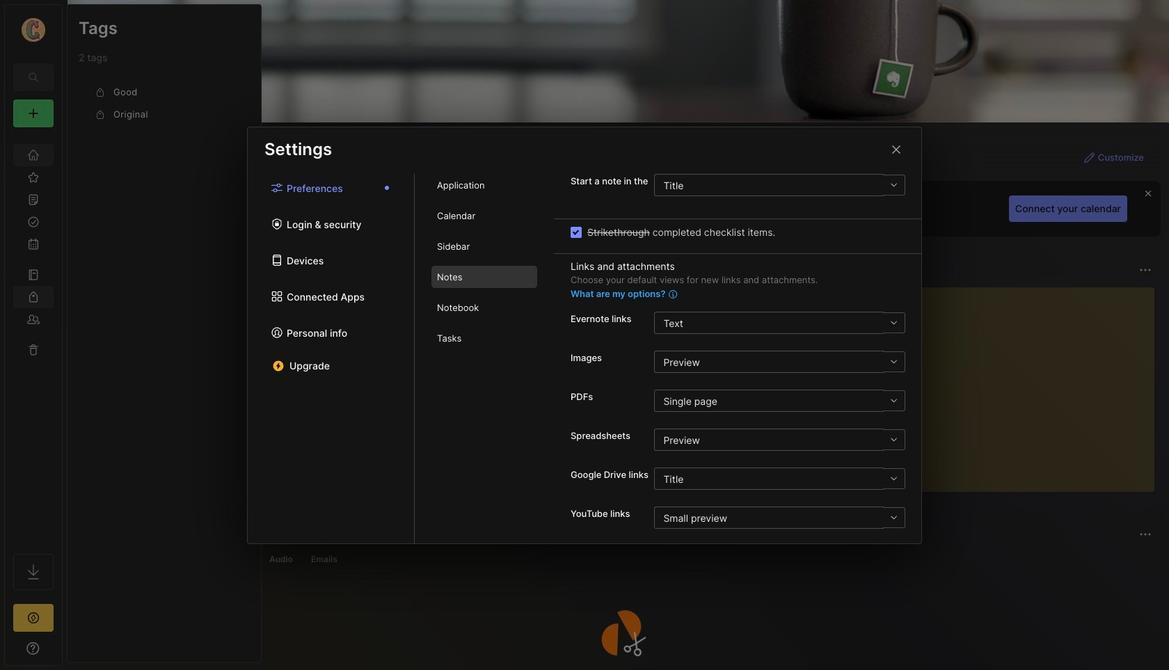 Task type: describe. For each thing, give the bounding box(es) containing it.
Choose default view option for YouTube links field
[[655, 507, 905, 529]]

Choose default view option for Google Drive links field
[[655, 468, 905, 490]]

close image
[[888, 141, 905, 158]]

home image
[[26, 148, 40, 162]]

Choose default view option for Spreadsheets field
[[655, 429, 905, 451]]

Choose default view option for Evernote links field
[[655, 312, 905, 334]]



Task type: locate. For each thing, give the bounding box(es) containing it.
Select41 checkbox
[[571, 227, 582, 238]]

row group
[[79, 81, 250, 126], [90, 312, 967, 501]]

edit search image
[[25, 69, 42, 86]]

tree inside main element
[[5, 136, 62, 542]]

Choose default view option for PDFs field
[[655, 390, 905, 412]]

Choose default view option for Images field
[[655, 351, 905, 373]]

main element
[[0, 0, 67, 670]]

tab
[[432, 174, 537, 196], [432, 205, 537, 227], [432, 235, 537, 258], [432, 266, 537, 288], [139, 287, 195, 304], [432, 297, 537, 319], [432, 327, 537, 349], [93, 551, 146, 568], [199, 551, 258, 568], [263, 551, 299, 568], [305, 551, 344, 568]]

tree
[[5, 136, 62, 542]]

1 vertical spatial row group
[[90, 312, 967, 501]]

tab list
[[248, 174, 415, 543], [415, 174, 554, 543], [93, 551, 1150, 568]]

upgrade image
[[25, 610, 42, 627]]

Start a new note in the body or title. field
[[655, 174, 906, 196]]

Start writing… text field
[[823, 288, 1154, 481]]

0 vertical spatial row group
[[79, 81, 250, 126]]



Task type: vqa. For each thing, say whether or not it's contained in the screenshot.
Choose default view option for Evernote links field
yes



